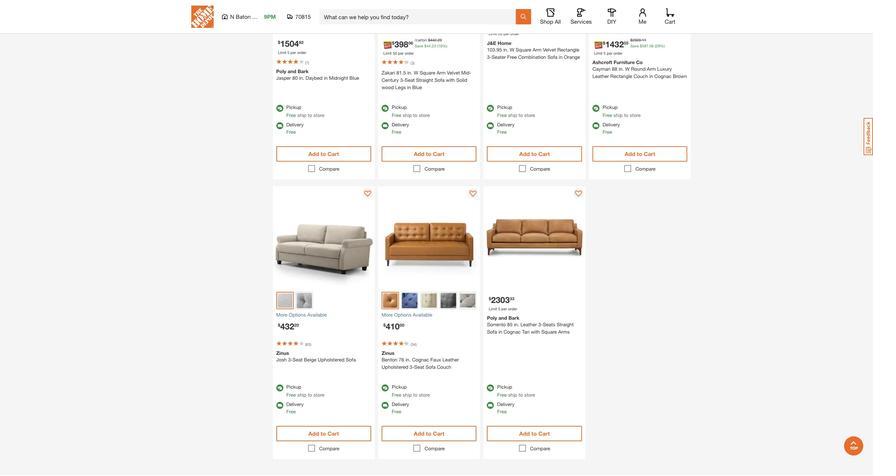 Task type: vqa. For each thing, say whether or not it's contained in the screenshot.
in. within the Poly and Bark Jasper 80 in. Daybed in Midnight Blue
yes



Task type: describe. For each thing, give the bounding box(es) containing it.
onyx black image
[[316, 17, 332, 33]]

29 inside /carton $ 442 . 29 save $ 44 . 23 ( 10 %) limit 50 per order
[[438, 38, 442, 42]]

display image for sorrento 85 in. leather 3-seats straight sofa in cognac tan with square arms image
[[575, 191, 582, 198]]

sofa inside zinus benton 76 in. cognac faux leather upholstered 3-seat sofa couch
[[426, 365, 436, 370]]

$ inside $ 410 00
[[384, 323, 386, 328]]

the home depot logo image
[[191, 6, 214, 28]]

compare for available for pickup icon corresponding to cognac icon
[[636, 166, 656, 172]]

seat inside zakari 81.5 in. w square arm velvet mid- century 3-seat straight sofa with solid wood legs in blue
[[405, 77, 415, 83]]

blue inside zakari 81.5 in. w square arm velvet mid- century 3-seat straight sofa with solid wood legs in blue
[[412, 85, 422, 90]]

midnight
[[329, 75, 348, 81]]

shop
[[540, 18, 554, 25]]

$ 398 06
[[392, 39, 413, 49]]

50
[[393, 51, 397, 55]]

home
[[498, 40, 512, 46]]

cayman
[[593, 66, 611, 72]]

more options available for 410
[[382, 312, 432, 318]]

70815 button
[[287, 13, 311, 20]]

( inside $ 2020 . 11 save $ 587 . 56 ( 29 %) limit 5 per order
[[655, 44, 656, 48]]

daybed
[[306, 75, 323, 81]]

j&e home 103.95 in. w square arm velvet rectangle 3-seater free combination sofa in orange
[[487, 40, 580, 60]]

per inside /piece $ 1130 . 08 save $ 256 . 86 ( 23 %) limit 20 per order
[[504, 32, 509, 36]]

85
[[507, 322, 513, 328]]

order down 82
[[297, 50, 306, 55]]

103.95
[[487, 47, 502, 53]]

compare for benton 76 in. cognac faux leather upholstered 3-seat sofa couch image available for pickup image
[[425, 446, 445, 452]]

63
[[306, 343, 310, 347]]

compare for available for pickup image associated with sorrento 85 in. leather 3-seats straight sofa in cognac tan with square arms image
[[530, 446, 550, 452]]

more for 410
[[382, 312, 393, 318]]

beige
[[304, 357, 317, 363]]

jasper 80 in. daybed in midnight blue image
[[273, 0, 375, 13]]

ship for benton 76 in. cognac faux leather upholstered 3-seat sofa couch image available for pickup image
[[403, 392, 412, 398]]

103.95 in. w square arm velvet rectangle 3-seater free combination sofa in orange image
[[484, 0, 586, 13]]

$ 1504 82
[[278, 39, 304, 49]]

per inside $ 2020 . 11 save $ 587 . 56 ( 29 %) limit 5 per order
[[607, 51, 613, 55]]

available shipping image for jasper 80 in. daybed in midnight blue image
[[276, 123, 283, 130]]

( 34 )
[[411, 343, 417, 347]]

cognac inside poly and bark sorrento 85 in. leather 3-seats straight sofa in cognac tan with square arms
[[504, 329, 521, 335]]

5 inside $ 2020 . 11 save $ 587 . 56 ( 29 %) limit 5 per order
[[604, 51, 606, 55]]

( up zinus benton 76 in. cognac faux leather upholstered 3-seat sofa couch
[[411, 343, 412, 347]]

in. inside poly and bark jasper 80 in. daybed in midnight blue
[[299, 75, 304, 81]]

33
[[510, 296, 515, 302]]

and for jasper
[[288, 68, 296, 74]]

available shipping image for 103.95 in. w square arm velvet rectangle 3-seater free combination sofa in orange "image"
[[487, 123, 494, 130]]

432
[[280, 322, 294, 332]]

display image
[[470, 191, 477, 198]]

1 soft grey image from the left
[[297, 293, 312, 309]]

pickup free ship to store for available for pickup icon corresponding to cognac icon
[[603, 104, 641, 118]]

in. inside the j&e home 103.95 in. w square arm velvet rectangle 3-seater free combination sofa in orange
[[504, 47, 509, 53]]

rouge
[[252, 13, 269, 20]]

poly and bark jasper 80 in. daybed in midnight blue
[[276, 68, 359, 81]]

$ 410 00
[[384, 322, 405, 332]]

sorrento 85 in. leather 3-seats straight sofa in cognac tan with square arms image
[[484, 187, 586, 289]]

upholstered inside the zinus josh 3-seat beige upholstered sofa
[[318, 357, 345, 363]]

34
[[412, 343, 416, 347]]

in. inside poly and bark sorrento 85 in. leather 3-seats straight sofa in cognac tan with square arms
[[514, 322, 519, 328]]

j&e
[[487, 40, 497, 46]]

brown
[[673, 73, 687, 79]]

diy button
[[601, 8, 623, 25]]

22
[[514, 21, 519, 26]]

$ 1432 55
[[603, 39, 629, 49]]

3- inside the j&e home 103.95 in. w square arm velvet rectangle 3-seater free combination sofa in orange
[[487, 54, 492, 60]]

arms
[[559, 329, 570, 335]]

benton 76 in. cognac faux leather upholstered 3-seat sofa couch image
[[378, 187, 480, 289]]

beige image
[[278, 294, 293, 308]]

pickup free ship to store for available for pickup image associated with sorrento 85 in. leather 3-seats straight sofa in cognac tan with square arms image
[[497, 384, 535, 398]]

873
[[500, 20, 514, 30]]

save for 398
[[415, 44, 424, 48]]

2303
[[491, 295, 510, 305]]

order inside /carton $ 442 . 29 save $ 44 . 23 ( 10 %) limit 50 per order
[[405, 51, 414, 55]]

$ up '256'
[[532, 18, 534, 23]]

88
[[612, 66, 618, 72]]

solid
[[457, 77, 468, 83]]

benton
[[382, 357, 398, 363]]

bark for 80
[[298, 68, 309, 74]]

n
[[230, 13, 234, 20]]

81.5
[[397, 70, 406, 76]]

co
[[636, 59, 643, 65]]

luxury
[[658, 66, 672, 72]]

( 1 )
[[305, 60, 309, 65]]

$ inside the $ 873 22
[[498, 21, 500, 26]]

$ inside $ 432 20
[[278, 323, 280, 328]]

square inside poly and bark sorrento 85 in. leather 3-seats straight sofa in cognac tan with square arms
[[542, 329, 557, 335]]

services
[[571, 18, 592, 25]]

available for 432
[[307, 312, 327, 318]]

poly and bark sorrento 85 in. leather 3-seats straight sofa in cognac tan with square arms
[[487, 315, 574, 335]]

gray image
[[422, 17, 437, 33]]

per down $ 2303 33
[[502, 307, 507, 311]]

limit inside /carton $ 442 . 29 save $ 44 . 23 ( 10 %) limit 50 per order
[[384, 51, 392, 55]]

square inside zakari 81.5 in. w square arm velvet mid- century 3-seat straight sofa with solid wood legs in blue
[[420, 70, 435, 76]]

zakari 81.5 in. w square arm velvet mid- century 3-seat straight sofa with solid wood legs in blue link
[[382, 69, 477, 91]]

3- inside the zinus josh 3-seat beige upholstered sofa
[[288, 357, 293, 363]]

more options available link for 410
[[382, 312, 477, 319]]

44
[[427, 44, 431, 48]]

dark blue image
[[383, 18, 398, 33]]

cayman 88 in. w round arm luxury leather rectangle couch in cognac brown image
[[589, 0, 691, 13]]

1 horizontal spatial available shipping image
[[382, 403, 389, 410]]

What can we help you find today? search field
[[324, 9, 516, 24]]

josh
[[276, 357, 287, 363]]

sofa inside poly and bark sorrento 85 in. leather 3-seats straight sofa in cognac tan with square arms
[[487, 329, 497, 335]]

$ inside $ 1432 55
[[603, 40, 606, 46]]

pickup for available for pickup icon corresponding to cognac icon
[[603, 104, 618, 110]]

ashcroft
[[593, 59, 613, 65]]

in inside poly and bark jasper 80 in. daybed in midnight blue
[[324, 75, 328, 81]]

with inside poly and bark sorrento 85 in. leather 3-seats straight sofa in cognac tan with square arms
[[531, 329, 540, 335]]

in inside the ashcroft furniture co cayman 88 in. w round arm luxury leather rectangle couch in cognac brown
[[650, 73, 653, 79]]

55
[[624, 40, 629, 46]]

$ inside $ 2303 33
[[489, 296, 491, 302]]

seats
[[543, 322, 556, 328]]

1504
[[280, 39, 299, 49]]

limit 5 per order for 1504
[[278, 50, 306, 55]]

leather for poly and bark sorrento 85 in. leather 3-seats straight sofa in cognac tan with square arms
[[521, 322, 537, 328]]

86
[[540, 24, 544, 29]]

round
[[631, 66, 646, 72]]

w inside the ashcroft furniture co cayman 88 in. w round arm luxury leather rectangle couch in cognac brown
[[626, 66, 630, 72]]

in inside the j&e home 103.95 in. w square arm velvet rectangle 3-seater free combination sofa in orange
[[559, 54, 563, 60]]

century
[[382, 77, 399, 83]]

services button
[[570, 8, 593, 25]]

06
[[409, 40, 413, 46]]

( 3 )
[[411, 61, 415, 65]]

diy
[[608, 18, 617, 25]]

1432
[[606, 39, 624, 49]]

wood
[[382, 85, 394, 90]]

green image
[[402, 17, 418, 33]]

$ down 2020
[[640, 44, 642, 48]]

jasper
[[276, 75, 291, 81]]

zinus for 410
[[382, 351, 395, 357]]

%) inside $ 2020 . 11 save $ 587 . 56 ( 29 %) limit 5 per order
[[660, 44, 665, 48]]

56
[[650, 44, 654, 48]]

zakari 81.5 in. w square arm velvet mid- century 3-seat straight sofa with solid wood legs in blue
[[382, 70, 472, 90]]

display image for josh 3-seat beige upholstered sofa image
[[364, 191, 371, 198]]

available for pickup image for midnight blue "image"
[[276, 105, 283, 112]]

available for pickup image for sorrento 85 in. leather 3-seats straight sofa in cognac tan with square arms image
[[487, 385, 494, 392]]

limit 5 per order for 2303
[[489, 307, 517, 311]]

10
[[438, 44, 443, 48]]

add for available for pickup icon associated with midnight blue "image"
[[309, 151, 319, 157]]

82
[[299, 40, 304, 45]]

shop all button
[[540, 8, 562, 25]]

ivory image
[[613, 17, 629, 33]]

29 inside $ 2020 . 11 save $ 587 . 56 ( 29 %) limit 5 per order
[[656, 44, 660, 48]]

mid-
[[461, 70, 472, 76]]

navy image
[[402, 293, 418, 309]]

$ inside $ 398 06
[[392, 40, 395, 46]]

$ 2303 33
[[489, 295, 515, 305]]

zinus benton 76 in. cognac faux leather upholstered 3-seat sofa couch
[[382, 351, 459, 370]]

limit down 1504
[[278, 50, 286, 55]]

feedback link image
[[864, 118, 874, 156]]

poly for poly and bark sorrento 85 in. leather 3-seats straight sofa in cognac tan with square arms
[[487, 315, 497, 321]]

furniture
[[614, 59, 635, 65]]

( inside /carton $ 442 . 29 save $ 44 . 23 ( 10 %) limit 50 per order
[[437, 44, 438, 48]]

zinus josh 3-seat beige upholstered sofa
[[276, 351, 356, 363]]

legs
[[395, 85, 406, 90]]

( up poly and bark jasper 80 in. daybed in midnight blue
[[305, 60, 306, 65]]

/carton
[[415, 38, 427, 42]]

add for available for pickup icon corresponding to dark blue image
[[414, 151, 425, 157]]

$ right '55' on the right of the page
[[631, 38, 633, 42]]

( down /carton $ 442 . 29 save $ 44 . 23 ( 10 %) limit 50 per order
[[411, 61, 412, 65]]

cart link
[[663, 8, 678, 25]]

08
[[544, 18, 548, 23]]

in. inside the ashcroft furniture co cayman 88 in. w round arm luxury leather rectangle couch in cognac brown
[[619, 66, 624, 72]]

leather for zinus benton 76 in. cognac faux leather upholstered 3-seat sofa couch
[[443, 357, 459, 363]]

more options available link for 432
[[276, 312, 371, 319]]

upholstered inside zinus benton 76 in. cognac faux leather upholstered 3-seat sofa couch
[[382, 365, 409, 370]]

me
[[639, 18, 647, 25]]

ship for available for pickup icon corresponding to cognac icon
[[614, 112, 623, 118]]

velvet inside zakari 81.5 in. w square arm velvet mid- century 3-seat straight sofa with solid wood legs in blue
[[447, 70, 460, 76]]

sofa inside zakari 81.5 in. w square arm velvet mid- century 3-seat straight sofa with solid wood legs in blue
[[435, 77, 445, 83]]

n baton rouge
[[230, 13, 269, 20]]

/piece $ 1130 . 08 save $ 256 . 86 ( 23 %) limit 20 per order
[[489, 18, 555, 36]]

23 inside /piece $ 1130 . 08 save $ 256 . 86 ( 23 %) limit 20 per order
[[546, 24, 550, 29]]

arm inside the ashcroft furniture co cayman 88 in. w round arm luxury leather rectangle couch in cognac brown
[[647, 66, 656, 72]]

with inside zakari 81.5 in. w square arm velvet mid- century 3-seat straight sofa with solid wood legs in blue
[[446, 77, 455, 83]]

compare for available for pickup icon associated with midnight blue "image"
[[319, 166, 340, 172]]

/piece
[[520, 18, 531, 23]]

blue inside poly and bark jasper 80 in. daybed in midnight blue
[[350, 75, 359, 81]]

limit inside $ 2020 . 11 save $ 587 . 56 ( 29 %) limit 5 per order
[[595, 51, 603, 55]]

limit inside /piece $ 1130 . 08 save $ 256 . 86 ( 23 %) limit 20 per order
[[489, 32, 497, 36]]

beige image
[[422, 293, 437, 309]]

save inside $ 2020 . 11 save $ 587 . 56 ( 29 %) limit 5 per order
[[631, 44, 639, 48]]

442
[[430, 38, 437, 42]]

2 soft grey image from the left
[[460, 293, 476, 309]]

seat inside the zinus josh 3-seat beige upholstered sofa
[[293, 357, 303, 363]]



Task type: locate. For each thing, give the bounding box(es) containing it.
1 horizontal spatial and
[[499, 315, 507, 321]]

%) for 873
[[550, 24, 555, 29]]

save for 873
[[520, 24, 529, 29]]

in left the brown
[[650, 73, 653, 79]]

( 63 )
[[305, 343, 311, 347]]

add for available for pickup image associated with sorrento 85 in. leather 3-seats straight sofa in cognac tan with square arms image
[[520, 431, 530, 437]]

zakari 81.5 in. w square arm velvet mid-century 3-seat straight sofa with solid wood legs in blue image
[[378, 0, 480, 13]]

in. right the 88
[[619, 66, 624, 72]]

%) right 56
[[660, 44, 665, 48]]

compare for available for pickup icon corresponding to dark blue image
[[425, 166, 445, 172]]

0 horizontal spatial more options available
[[276, 312, 327, 318]]

1 vertical spatial rectangle
[[611, 73, 633, 79]]

in.
[[504, 47, 509, 53], [619, 66, 624, 72], [408, 70, 413, 76], [299, 75, 304, 81], [514, 322, 519, 328], [406, 357, 411, 363]]

1 vertical spatial blue
[[412, 85, 422, 90]]

2 horizontal spatial 5
[[604, 51, 606, 55]]

more up 432
[[276, 312, 288, 318]]

0 vertical spatial bark
[[298, 68, 309, 74]]

1 vertical spatial 20
[[294, 323, 299, 328]]

cognac left faux
[[412, 357, 429, 363]]

faux
[[431, 357, 441, 363]]

more options available up $ 432 20
[[276, 312, 327, 318]]

%) left all at the top
[[550, 24, 555, 29]]

0 horizontal spatial available shipping image
[[276, 123, 283, 130]]

1 horizontal spatial blue
[[412, 85, 422, 90]]

sorrento
[[487, 322, 506, 328]]

display image
[[364, 191, 371, 198], [575, 191, 582, 198]]

0 vertical spatial limit 5 per order
[[278, 50, 306, 55]]

0 horizontal spatial with
[[446, 77, 455, 83]]

) down /carton $ 442 . 29 save $ 44 . 23 ( 10 %) limit 50 per order
[[414, 61, 415, 65]]

poly up "sorrento"
[[487, 315, 497, 321]]

save
[[520, 24, 529, 29], [415, 44, 424, 48], [631, 44, 639, 48]]

seater
[[492, 54, 506, 60]]

available shipping image
[[276, 123, 283, 130], [487, 123, 494, 130], [382, 403, 389, 410]]

2 horizontal spatial cognac
[[655, 73, 672, 79]]

combination
[[518, 54, 546, 60]]

1 horizontal spatial with
[[531, 329, 540, 335]]

more for 432
[[276, 312, 288, 318]]

$ down /piece
[[530, 24, 532, 29]]

0 horizontal spatial blue
[[350, 75, 359, 81]]

available for pickup image for dark blue image
[[382, 105, 389, 112]]

sofa inside the j&e home 103.95 in. w square arm velvet rectangle 3-seater free combination sofa in orange
[[548, 54, 558, 60]]

$ left the 22 in the top right of the page
[[498, 21, 500, 26]]

1 vertical spatial 29
[[656, 44, 660, 48]]

and
[[288, 68, 296, 74], [499, 315, 507, 321]]

couch down round
[[634, 73, 648, 79]]

leather
[[593, 73, 609, 79], [521, 322, 537, 328], [443, 357, 459, 363]]

zinus for 432
[[276, 351, 289, 357]]

) up the zinus josh 3-seat beige upholstered sofa at left
[[310, 343, 311, 347]]

0 horizontal spatial available for pickup image
[[382, 385, 389, 392]]

burnt orange image
[[633, 17, 648, 33]]

%) inside /carton $ 442 . 29 save $ 44 . 23 ( 10 %) limit 50 per order
[[443, 44, 447, 48]]

square down seats
[[542, 329, 557, 335]]

available for pickup image
[[382, 385, 389, 392], [487, 385, 494, 392]]

1 vertical spatial square
[[420, 70, 435, 76]]

2 more options available link from the left
[[382, 312, 477, 319]]

$ down beige icon
[[278, 323, 280, 328]]

order
[[510, 32, 519, 36], [297, 50, 306, 55], [405, 51, 414, 55], [614, 51, 623, 55], [508, 307, 517, 311]]

20 inside $ 432 20
[[294, 323, 299, 328]]

order down 33
[[508, 307, 517, 311]]

pickup for available for pickup icon corresponding to dark blue image
[[392, 104, 407, 110]]

3- inside zinus benton 76 in. cognac faux leather upholstered 3-seat sofa couch
[[410, 365, 414, 370]]

0 horizontal spatial cognac
[[412, 357, 429, 363]]

limit up ashcroft on the top of page
[[595, 51, 603, 55]]

save down /piece
[[520, 24, 529, 29]]

save inside /carton $ 442 . 29 save $ 44 . 23 ( 10 %) limit 50 per order
[[415, 44, 424, 48]]

3
[[412, 61, 414, 65]]

1 options from the left
[[289, 312, 306, 318]]

0 horizontal spatial more
[[276, 312, 288, 318]]

$ 873 22
[[498, 20, 519, 30]]

and inside poly and bark sorrento 85 in. leather 3-seats straight sofa in cognac tan with square arms
[[499, 315, 507, 321]]

cognac image
[[594, 18, 609, 33]]

23 down 08
[[546, 24, 550, 29]]

available down beige image
[[413, 312, 432, 318]]

2 vertical spatial square
[[542, 329, 557, 335]]

) for 410
[[416, 343, 417, 347]]

rectangle inside the ashcroft furniture co cayman 88 in. w round arm luxury leather rectangle couch in cognac brown
[[611, 73, 633, 79]]

square inside the j&e home 103.95 in. w square arm velvet rectangle 3-seater free combination sofa in orange
[[516, 47, 532, 53]]

in
[[559, 54, 563, 60], [650, 73, 653, 79], [324, 75, 328, 81], [407, 85, 411, 90], [499, 329, 502, 335]]

more options available for 432
[[276, 312, 327, 318]]

1 horizontal spatial poly
[[487, 315, 497, 321]]

1 horizontal spatial w
[[510, 47, 515, 53]]

0 horizontal spatial leather
[[443, 357, 459, 363]]

cognac inside the ashcroft furniture co cayman 88 in. w round arm luxury leather rectangle couch in cognac brown
[[655, 73, 672, 79]]

shop all
[[540, 18, 561, 25]]

0 horizontal spatial 23
[[432, 44, 436, 48]]

0 horizontal spatial more options available link
[[276, 312, 371, 319]]

5 for 2303
[[498, 307, 501, 311]]

cognac down luxury
[[655, 73, 672, 79]]

2 vertical spatial leather
[[443, 357, 459, 363]]

0 vertical spatial 20
[[498, 32, 503, 36]]

rectangle up orange
[[558, 47, 580, 53]]

upholstered right beige
[[318, 357, 345, 363]]

1 horizontal spatial cognac
[[504, 329, 521, 335]]

poly inside poly and bark sorrento 85 in. leather 3-seats straight sofa in cognac tan with square arms
[[487, 315, 497, 321]]

1 horizontal spatial more options available link
[[382, 312, 477, 319]]

1 horizontal spatial upholstered
[[382, 365, 409, 370]]

soft grey image right dark grey icon
[[460, 293, 476, 309]]

0 vertical spatial cognac
[[655, 73, 672, 79]]

0 vertical spatial poly
[[276, 68, 286, 74]]

more options available link up ( 63 )
[[276, 312, 371, 319]]

zinus up josh at the left of page
[[276, 351, 289, 357]]

pickup for benton 76 in. cognac faux leather upholstered 3-seat sofa couch image available for pickup image
[[392, 384, 407, 390]]

1 more options available from the left
[[276, 312, 327, 318]]

dark grey image
[[441, 293, 456, 309]]

square right 81.5
[[420, 70, 435, 76]]

options for 410
[[394, 312, 412, 318]]

23 right 44
[[432, 44, 436, 48]]

in. inside zinus benton 76 in. cognac faux leather upholstered 3-seat sofa couch
[[406, 357, 411, 363]]

sofa
[[548, 54, 558, 60], [435, 77, 445, 83], [487, 329, 497, 335], [346, 357, 356, 363], [426, 365, 436, 370]]

bark up 85
[[509, 315, 520, 321]]

free inside the j&e home 103.95 in. w square arm velvet rectangle 3-seater free combination sofa in orange
[[507, 54, 517, 60]]

available for pickup image for benton 76 in. cognac faux leather upholstered 3-seat sofa couch image
[[382, 385, 389, 392]]

arm up combination
[[533, 47, 542, 53]]

2 horizontal spatial arm
[[647, 66, 656, 72]]

0 horizontal spatial 5
[[287, 50, 290, 55]]

ship for available for pickup icon associated with midnight blue "image"
[[297, 112, 307, 118]]

straight inside zakari 81.5 in. w square arm velvet mid- century 3-seat straight sofa with solid wood legs in blue
[[416, 77, 433, 83]]

rust image
[[441, 17, 456, 33]]

1 horizontal spatial zinus
[[382, 351, 395, 357]]

bark inside poly and bark sorrento 85 in. leather 3-seats straight sofa in cognac tan with square arms
[[509, 315, 520, 321]]

in. down home
[[504, 47, 509, 53]]

3- inside zakari 81.5 in. w square arm velvet mid- century 3-seat straight sofa with solid wood legs in blue
[[400, 77, 405, 83]]

) for 432
[[310, 343, 311, 347]]

couch inside zinus benton 76 in. cognac faux leather upholstered 3-seat sofa couch
[[437, 365, 452, 370]]

1 more from the left
[[276, 312, 288, 318]]

save inside /piece $ 1130 . 08 save $ 256 . 86 ( 23 %) limit 20 per order
[[520, 24, 529, 29]]

1 horizontal spatial soft grey image
[[460, 293, 476, 309]]

0 vertical spatial with
[[446, 77, 455, 83]]

w down home
[[510, 47, 515, 53]]

blue
[[350, 75, 359, 81], [412, 85, 422, 90]]

1 horizontal spatial couch
[[634, 73, 648, 79]]

0 vertical spatial straight
[[416, 77, 433, 83]]

$ inside $ 1504 82
[[278, 40, 280, 45]]

2 zinus from the left
[[382, 351, 395, 357]]

store
[[314, 112, 325, 118], [419, 112, 430, 118], [525, 112, 535, 118], [630, 112, 641, 118], [314, 392, 325, 398], [419, 392, 430, 398], [525, 392, 535, 398]]

.
[[543, 18, 544, 23], [539, 24, 540, 29], [437, 38, 438, 42], [641, 38, 642, 42], [431, 44, 432, 48], [649, 44, 650, 48]]

1 horizontal spatial available for pickup image
[[487, 385, 494, 392]]

velvet up "solid"
[[447, 70, 460, 76]]

w inside zakari 81.5 in. w square arm velvet mid- century 3-seat straight sofa with solid wood legs in blue
[[414, 70, 419, 76]]

2 horizontal spatial square
[[542, 329, 557, 335]]

0 vertical spatial 29
[[438, 38, 442, 42]]

2 more from the left
[[382, 312, 393, 318]]

1 horizontal spatial velvet
[[543, 47, 556, 53]]

josh 3-seat beige upholstered sofa image
[[273, 187, 375, 289]]

410
[[386, 322, 400, 332]]

%) for 398
[[443, 44, 447, 48]]

limit 5 per order down $ 2303 33
[[489, 307, 517, 311]]

per right 50
[[398, 51, 404, 55]]

0 horizontal spatial poly
[[276, 68, 286, 74]]

to
[[308, 112, 312, 118], [413, 112, 418, 118], [519, 112, 523, 118], [624, 112, 629, 118], [321, 151, 326, 157], [426, 151, 432, 157], [532, 151, 537, 157], [637, 151, 643, 157], [308, 392, 312, 398], [413, 392, 418, 398], [519, 392, 523, 398], [321, 431, 326, 437], [426, 431, 432, 437], [532, 431, 537, 437]]

bark
[[298, 68, 309, 74], [509, 315, 520, 321]]

midnight blue image
[[278, 18, 293, 33]]

1 vertical spatial limit 5 per order
[[489, 307, 517, 311]]

00
[[400, 323, 405, 328]]

1 display image from the left
[[364, 191, 371, 198]]

per down 1432
[[607, 51, 613, 55]]

0 horizontal spatial save
[[415, 44, 424, 48]]

bark inside poly and bark jasper 80 in. daybed in midnight blue
[[298, 68, 309, 74]]

1 horizontal spatial arm
[[533, 47, 542, 53]]

available for pickup image
[[276, 105, 283, 112], [382, 105, 389, 112], [487, 105, 494, 112], [593, 105, 600, 112], [276, 385, 283, 392]]

1 vertical spatial with
[[531, 329, 540, 335]]

0 horizontal spatial display image
[[364, 191, 371, 198]]

1 vertical spatial couch
[[437, 365, 452, 370]]

poly for poly and bark jasper 80 in. daybed in midnight blue
[[276, 68, 286, 74]]

)
[[308, 60, 309, 65], [414, 61, 415, 65], [310, 343, 311, 347], [416, 343, 417, 347]]

and for sorrento
[[499, 315, 507, 321]]

80
[[292, 75, 298, 81]]

0 vertical spatial rectangle
[[558, 47, 580, 53]]

2020
[[633, 38, 641, 42]]

order inside /piece $ 1130 . 08 save $ 256 . 86 ( 23 %) limit 20 per order
[[510, 32, 519, 36]]

arm
[[533, 47, 542, 53], [647, 66, 656, 72], [437, 70, 446, 76]]

2 display image from the left
[[575, 191, 582, 198]]

zinus up the benton on the left of the page
[[382, 351, 395, 357]]

pickup for available for pickup icon associated with midnight blue "image"
[[286, 104, 301, 110]]

(
[[545, 24, 546, 29], [437, 44, 438, 48], [655, 44, 656, 48], [305, 60, 306, 65], [411, 61, 412, 65], [305, 343, 306, 347], [411, 343, 412, 347]]

1 vertical spatial seat
[[293, 357, 303, 363]]

seat
[[405, 77, 415, 83], [293, 357, 303, 363], [414, 365, 424, 370]]

1 vertical spatial and
[[499, 315, 507, 321]]

pickup
[[286, 104, 301, 110], [392, 104, 407, 110], [497, 104, 512, 110], [603, 104, 618, 110], [286, 384, 301, 390], [392, 384, 407, 390], [497, 384, 512, 390]]

in. right 80
[[299, 75, 304, 81]]

blue right the midnight
[[350, 75, 359, 81]]

3- right josh at the left of page
[[288, 357, 293, 363]]

0 vertical spatial seat
[[405, 77, 415, 83]]

and up 80
[[288, 68, 296, 74]]

ship
[[297, 112, 307, 118], [403, 112, 412, 118], [508, 112, 517, 118], [614, 112, 623, 118], [297, 392, 307, 398], [403, 392, 412, 398], [508, 392, 517, 398]]

and inside poly and bark jasper 80 in. daybed in midnight blue
[[288, 68, 296, 74]]

ship for available for pickup image associated with sorrento 85 in. leather 3-seats straight sofa in cognac tan with square arms image
[[508, 392, 517, 398]]

cognac tan image
[[297, 17, 312, 33]]

2 options from the left
[[394, 312, 412, 318]]

sofa inside the zinus josh 3-seat beige upholstered sofa
[[346, 357, 356, 363]]

pickup free ship to store
[[286, 104, 325, 118], [392, 104, 430, 118], [497, 104, 535, 118], [603, 104, 641, 118], [286, 384, 325, 398], [392, 384, 430, 398], [497, 384, 535, 398]]

3- right 85
[[539, 322, 543, 328]]

seat down 81.5
[[405, 77, 415, 83]]

$ up 44
[[428, 38, 430, 42]]

ashcroft furniture co cayman 88 in. w round arm luxury leather rectangle couch in cognac brown
[[593, 59, 687, 79]]

per
[[504, 32, 509, 36], [291, 50, 296, 55], [398, 51, 404, 55], [607, 51, 613, 55], [502, 307, 507, 311]]

( right 86
[[545, 24, 546, 29]]

ship for available for pickup icon corresponding to dark blue image
[[403, 112, 412, 118]]

0 vertical spatial 23
[[546, 24, 550, 29]]

$ left 00
[[384, 323, 386, 328]]

1 horizontal spatial save
[[520, 24, 529, 29]]

available shipping image
[[382, 123, 389, 130], [593, 123, 600, 130], [276, 403, 283, 410], [487, 403, 494, 410]]

5 down the 2303
[[498, 307, 501, 311]]

arm inside the j&e home 103.95 in. w square arm velvet rectangle 3-seater free combination sofa in orange
[[533, 47, 542, 53]]

0 vertical spatial square
[[516, 47, 532, 53]]

couch inside the ashcroft furniture co cayman 88 in. w round arm luxury leather rectangle couch in cognac brown
[[634, 73, 648, 79]]

poly inside poly and bark jasper 80 in. daybed in midnight blue
[[276, 68, 286, 74]]

w down furniture
[[626, 66, 630, 72]]

1 vertical spatial leather
[[521, 322, 537, 328]]

3- down ( 34 )
[[410, 365, 414, 370]]

leather inside poly and bark sorrento 85 in. leather 3-seats straight sofa in cognac tan with square arms
[[521, 322, 537, 328]]

0 horizontal spatial options
[[289, 312, 306, 318]]

1
[[306, 60, 308, 65]]

1 available for pickup image from the left
[[382, 385, 389, 392]]

arm left mid-
[[437, 70, 446, 76]]

seat down the 34
[[414, 365, 424, 370]]

29 right 56
[[656, 44, 660, 48]]

more options available up 00
[[382, 312, 432, 318]]

0 vertical spatial couch
[[634, 73, 648, 79]]

3- down 81.5
[[400, 77, 405, 83]]

0 horizontal spatial soft grey image
[[297, 293, 312, 309]]

0 horizontal spatial and
[[288, 68, 296, 74]]

leather up tan
[[521, 322, 537, 328]]

in. inside zakari 81.5 in. w square arm velvet mid- century 3-seat straight sofa with solid wood legs in blue
[[408, 70, 413, 76]]

0 horizontal spatial available
[[307, 312, 327, 318]]

%) right 44
[[443, 44, 447, 48]]

pickup free ship to store for benton 76 in. cognac faux leather upholstered 3-seat sofa couch image available for pickup image
[[392, 384, 430, 398]]

1 vertical spatial bark
[[509, 315, 520, 321]]

23 inside /carton $ 442 . 29 save $ 44 . 23 ( 10 %) limit 50 per order
[[432, 44, 436, 48]]

5 for 1504
[[287, 50, 290, 55]]

leather down cayman
[[593, 73, 609, 79]]

$ up 50
[[392, 40, 395, 46]]

w inside the j&e home 103.95 in. w square arm velvet rectangle 3-seater free combination sofa in orange
[[510, 47, 515, 53]]

order down $ 1432 55
[[614, 51, 623, 55]]

tan
[[522, 329, 530, 335]]

per down 873
[[504, 32, 509, 36]]

1 horizontal spatial square
[[516, 47, 532, 53]]

velvet inside the j&e home 103.95 in. w square arm velvet rectangle 3-seater free combination sofa in orange
[[543, 47, 556, 53]]

w down ( 3 )
[[414, 70, 419, 76]]

0 horizontal spatial w
[[414, 70, 419, 76]]

0 horizontal spatial velvet
[[447, 70, 460, 76]]

1 horizontal spatial rectangle
[[611, 73, 633, 79]]

limit up j&e
[[489, 32, 497, 36]]

0 horizontal spatial upholstered
[[318, 357, 345, 363]]

zinus inside zinus benton 76 in. cognac faux leather upholstered 3-seat sofa couch
[[382, 351, 395, 357]]

1 available from the left
[[307, 312, 327, 318]]

soft grey image right beige icon
[[297, 293, 312, 309]]

11
[[642, 38, 647, 42]]

leather inside the ashcroft furniture co cayman 88 in. w round arm luxury leather rectangle couch in cognac brown
[[593, 73, 609, 79]]

with left "solid"
[[446, 77, 455, 83]]

options for 432
[[289, 312, 306, 318]]

1 horizontal spatial display image
[[575, 191, 582, 198]]

options up 00
[[394, 312, 412, 318]]

2 horizontal spatial %)
[[660, 44, 665, 48]]

save down /carton
[[415, 44, 424, 48]]

upholstered
[[318, 357, 345, 363], [382, 365, 409, 370]]

0 horizontal spatial zinus
[[276, 351, 289, 357]]

2 more options available from the left
[[382, 312, 432, 318]]

1 more options available link from the left
[[276, 312, 371, 319]]

seat left beige
[[293, 357, 303, 363]]

0 horizontal spatial straight
[[416, 77, 433, 83]]

1 vertical spatial 23
[[432, 44, 436, 48]]

pickup free ship to store for available for pickup icon corresponding to dark blue image
[[392, 104, 430, 118]]

2 available for pickup image from the left
[[487, 385, 494, 392]]

0 vertical spatial leather
[[593, 73, 609, 79]]

rectangle inside the j&e home 103.95 in. w square arm velvet rectangle 3-seater free combination sofa in orange
[[558, 47, 580, 53]]

cart inside cart link
[[665, 18, 676, 25]]

76
[[399, 357, 404, 363]]

square
[[516, 47, 532, 53], [420, 70, 435, 76], [542, 329, 557, 335]]

blue right legs
[[412, 85, 422, 90]]

orange
[[564, 54, 580, 60]]

1 horizontal spatial 5
[[498, 307, 501, 311]]

1 vertical spatial poly
[[487, 315, 497, 321]]

leather inside zinus benton 76 in. cognac faux leather upholstered 3-seat sofa couch
[[443, 357, 459, 363]]

zinus inside the zinus josh 3-seat beige upholstered sofa
[[276, 351, 289, 357]]

available for pickup image for cognac icon
[[593, 105, 600, 112]]

seat inside zinus benton 76 in. cognac faux leather upholstered 3-seat sofa couch
[[414, 365, 424, 370]]

in. right 76
[[406, 357, 411, 363]]

in right daybed
[[324, 75, 328, 81]]

straight inside poly and bark sorrento 85 in. leather 3-seats straight sofa in cognac tan with square arms
[[557, 322, 574, 328]]

2 horizontal spatial save
[[631, 44, 639, 48]]

29 up 10
[[438, 38, 442, 42]]

arm right round
[[647, 66, 656, 72]]

$ down /carton
[[425, 44, 427, 48]]

1 horizontal spatial more
[[382, 312, 393, 318]]

1 horizontal spatial leather
[[521, 322, 537, 328]]

couch down faux
[[437, 365, 452, 370]]

order down 06
[[405, 51, 414, 55]]

$ 2020 . 11 save $ 587 . 56 ( 29 %) limit 5 per order
[[595, 38, 665, 55]]

in right legs
[[407, 85, 411, 90]]

limit left 50
[[384, 51, 392, 55]]

1 horizontal spatial straight
[[557, 322, 574, 328]]

3- inside poly and bark sorrento 85 in. leather 3-seats straight sofa in cognac tan with square arms
[[539, 322, 543, 328]]

%) inside /piece $ 1130 . 08 save $ 256 . 86 ( 23 %) limit 20 per order
[[550, 24, 555, 29]]

in inside zakari 81.5 in. w square arm velvet mid- century 3-seat straight sofa with solid wood legs in blue
[[407, 85, 411, 90]]

soft grey image
[[297, 293, 312, 309], [460, 293, 476, 309]]

pickup for available for pickup image associated with sorrento 85 in. leather 3-seats straight sofa in cognac tan with square arms image
[[497, 384, 512, 390]]

5
[[287, 50, 290, 55], [604, 51, 606, 55], [498, 307, 501, 311]]

upholstered down the benton on the left of the page
[[382, 365, 409, 370]]

cognac inside zinus benton 76 in. cognac faux leather upholstered 3-seat sofa couch
[[412, 357, 429, 363]]

398
[[395, 39, 409, 49]]

delivery free
[[286, 122, 304, 135], [392, 122, 409, 135], [497, 122, 515, 135], [603, 122, 620, 135], [286, 402, 304, 415], [392, 402, 409, 415], [497, 402, 515, 415]]

2 horizontal spatial available shipping image
[[487, 123, 494, 130]]

in down "sorrento"
[[499, 329, 502, 335]]

1 zinus from the left
[[276, 351, 289, 357]]

cognac image
[[383, 294, 398, 308]]

all
[[555, 18, 561, 25]]

velvet up combination
[[543, 47, 556, 53]]

5 down 1504
[[287, 50, 290, 55]]

1 horizontal spatial available
[[413, 312, 432, 318]]

1 horizontal spatial limit 5 per order
[[489, 307, 517, 311]]

free
[[507, 54, 517, 60], [286, 112, 296, 118], [392, 112, 402, 118], [497, 112, 507, 118], [603, 112, 612, 118], [286, 129, 296, 135], [392, 129, 402, 135], [497, 129, 507, 135], [603, 129, 612, 135], [286, 392, 296, 398], [392, 392, 402, 398], [497, 392, 507, 398], [286, 409, 296, 415], [392, 409, 402, 415], [497, 409, 507, 415]]

( right 44
[[437, 44, 438, 48]]

$ 432 20
[[278, 322, 299, 332]]

leather right faux
[[443, 357, 459, 363]]

bark for 85
[[509, 315, 520, 321]]

1 horizontal spatial options
[[394, 312, 412, 318]]

add for benton 76 in. cognac faux leather upholstered 3-seat sofa couch image available for pickup image
[[414, 431, 425, 437]]

cognac
[[655, 73, 672, 79], [504, 329, 521, 335], [412, 357, 429, 363]]

1 vertical spatial straight
[[557, 322, 574, 328]]

add to cart button
[[276, 147, 371, 162], [382, 147, 477, 162], [487, 147, 582, 162], [593, 147, 688, 162], [276, 427, 371, 442], [382, 427, 477, 442], [487, 427, 582, 442]]

$ down cognac icon
[[603, 40, 606, 46]]

29
[[438, 38, 442, 42], [656, 44, 660, 48]]

1 horizontal spatial bark
[[509, 315, 520, 321]]

bark down 1
[[298, 68, 309, 74]]

me button
[[632, 8, 654, 25]]

2 available from the left
[[413, 312, 432, 318]]

256
[[532, 24, 539, 29]]

2 horizontal spatial leather
[[593, 73, 609, 79]]

options up $ 432 20
[[289, 312, 306, 318]]

1 vertical spatial cognac
[[504, 329, 521, 335]]

pickup free ship to store for available for pickup icon associated with midnight blue "image"
[[286, 104, 325, 118]]

add for available for pickup icon corresponding to cognac icon
[[625, 151, 636, 157]]

zakari
[[382, 70, 395, 76]]

) for limit
[[308, 60, 309, 65]]

couch
[[634, 73, 648, 79], [437, 365, 452, 370]]

0 vertical spatial upholstered
[[318, 357, 345, 363]]

( up the zinus josh 3-seat beige upholstered sofa at left
[[305, 343, 306, 347]]

2 horizontal spatial w
[[626, 66, 630, 72]]

rectangle
[[558, 47, 580, 53], [611, 73, 633, 79]]

0 horizontal spatial 29
[[438, 38, 442, 42]]

per inside /carton $ 442 . 29 save $ 44 . 23 ( 10 %) limit 50 per order
[[398, 51, 404, 55]]

in inside poly and bark sorrento 85 in. leather 3-seats straight sofa in cognac tan with square arms
[[499, 329, 502, 335]]

( inside /piece $ 1130 . 08 save $ 256 . 86 ( 23 %) limit 20 per order
[[545, 24, 546, 29]]

1 horizontal spatial %)
[[550, 24, 555, 29]]

options
[[289, 312, 306, 318], [394, 312, 412, 318]]

with right tan
[[531, 329, 540, 335]]

order inside $ 2020 . 11 save $ 587 . 56 ( 29 %) limit 5 per order
[[614, 51, 623, 55]]

1 horizontal spatial 29
[[656, 44, 660, 48]]

587
[[642, 44, 649, 48]]

in. right 85
[[514, 322, 519, 328]]

available for 410
[[413, 312, 432, 318]]

1 horizontal spatial 20
[[498, 32, 503, 36]]

70815
[[296, 13, 311, 20]]

velvet
[[543, 47, 556, 53], [447, 70, 460, 76]]

0 horizontal spatial rectangle
[[558, 47, 580, 53]]

0 horizontal spatial %)
[[443, 44, 447, 48]]

$ down midnight blue "image"
[[278, 40, 280, 45]]

20 inside /piece $ 1130 . 08 save $ 256 . 86 ( 23 %) limit 20 per order
[[498, 32, 503, 36]]

/carton $ 442 . 29 save $ 44 . 23 ( 10 %) limit 50 per order
[[384, 38, 447, 55]]

1130
[[534, 18, 543, 23]]

limit down the 2303
[[489, 307, 497, 311]]

0 vertical spatial and
[[288, 68, 296, 74]]

and up "sorrento"
[[499, 315, 507, 321]]

0 horizontal spatial couch
[[437, 365, 452, 370]]

1 vertical spatial velvet
[[447, 70, 460, 76]]

) up zinus benton 76 in. cognac faux leather upholstered 3-seat sofa couch
[[416, 343, 417, 347]]

per down $ 1504 82
[[291, 50, 296, 55]]

arm inside zakari 81.5 in. w square arm velvet mid- century 3-seat straight sofa with solid wood legs in blue
[[437, 70, 446, 76]]

23
[[546, 24, 550, 29], [432, 44, 436, 48]]



